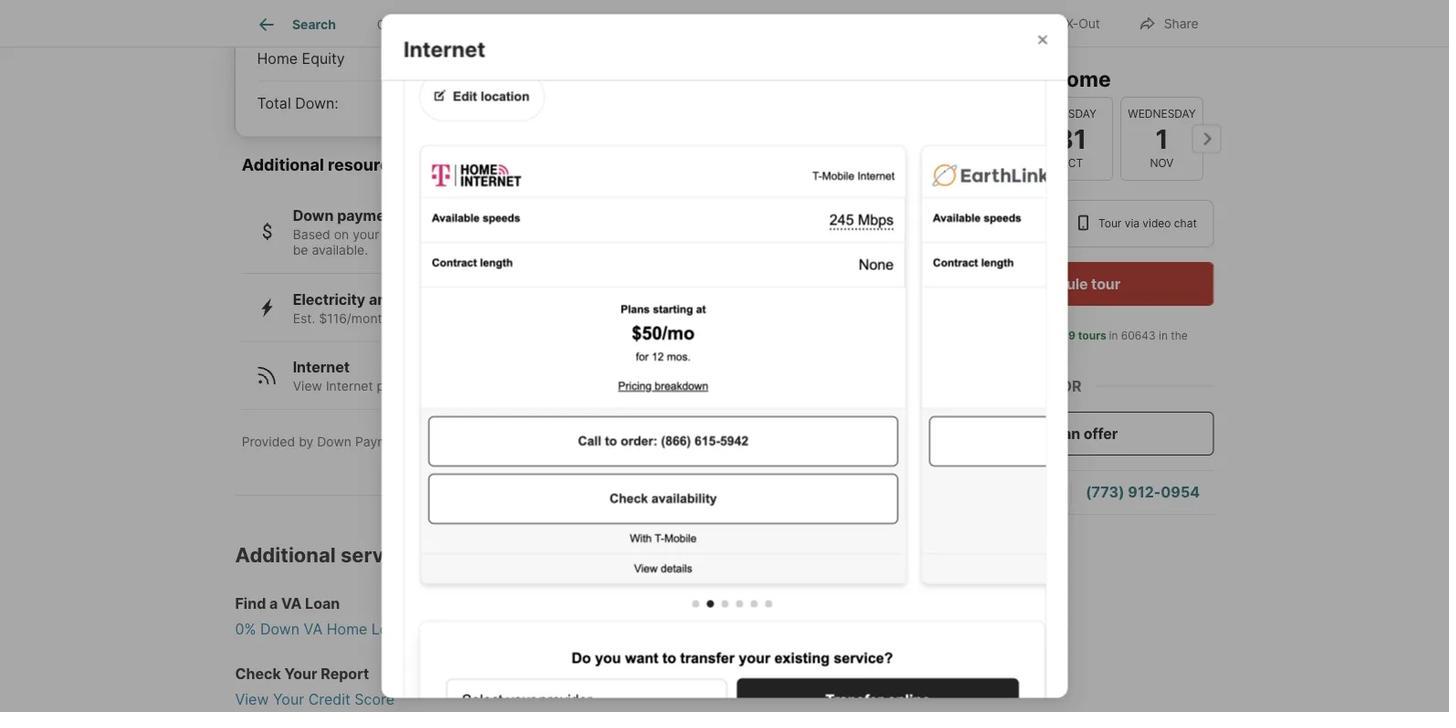 Task type: locate. For each thing, give the bounding box(es) containing it.
0 vertical spatial and
[[369, 291, 396, 309]]

0 vertical spatial solar
[[399, 291, 435, 309]]

tour
[[967, 217, 991, 230], [1099, 217, 1122, 230]]

home inside internet view internet plans and providers available for this home
[[602, 379, 635, 395]]

1 horizontal spatial solar
[[538, 311, 567, 327]]

0 horizontal spatial a
[[270, 595, 278, 613]]

advertisement
[[724, 600, 800, 613], [724, 671, 800, 684]]

tour inside schedule tour button
[[1092, 275, 1121, 293]]

0 vertical spatial view
[[293, 379, 322, 395]]

internet down overview
[[403, 36, 485, 62]]

based
[[293, 227, 331, 243]]

1 tour from the left
[[967, 217, 991, 230]]

tuesday
[[1047, 107, 1097, 120]]

your down check
[[273, 691, 304, 709]]

1 horizontal spatial with
[[587, 227, 612, 243]]

this right for
[[576, 379, 598, 395]]

additional up find
[[235, 543, 336, 568]]

with right the $116
[[461, 311, 486, 327]]

1 horizontal spatial a
[[978, 484, 986, 501]]

internet down est.
[[293, 359, 350, 377]]

additional for additional resources
[[242, 155, 324, 175]]

0%
[[235, 621, 256, 639]]

and up $116/month,
[[369, 291, 396, 309]]

via
[[1125, 217, 1140, 230]]

0 vertical spatial internet
[[403, 36, 485, 62]]

quote
[[450, 621, 492, 639]]

oct up tour in person option
[[969, 157, 993, 170]]

tour right go
[[962, 66, 1005, 91]]

1 horizontal spatial home
[[1054, 66, 1111, 91]]

a right find
[[270, 595, 278, 613]]

find
[[235, 595, 266, 613]]

60643
[[1122, 329, 1156, 343]]

2 tab from the left
[[592, 3, 738, 47]]

$57,000 up (20%)
[[483, 25, 539, 42]]

solar right rooftop
[[538, 311, 567, 327]]

None button
[[940, 96, 1023, 182], [1030, 97, 1113, 181], [1120, 97, 1204, 181], [940, 96, 1023, 182], [1030, 97, 1113, 181], [1120, 97, 1204, 181]]

1 horizontal spatial home
[[327, 621, 368, 639]]

x-out
[[1066, 16, 1101, 32]]

search
[[292, 17, 336, 32]]

and
[[369, 291, 396, 309], [413, 379, 435, 395], [533, 434, 555, 450]]

2 tour from the left
[[1099, 217, 1122, 230]]

oct inside 30 oct
[[969, 157, 993, 170]]

1 vertical spatial internet
[[293, 359, 350, 377]]

home
[[257, 50, 298, 68], [327, 621, 368, 639]]

1 vertical spatial this
[[576, 379, 598, 395]]

down up based
[[293, 207, 334, 225]]

tour for go
[[962, 66, 1005, 91]]

check your report view your credit score
[[235, 666, 395, 709]]

save
[[397, 311, 425, 327]]

0 vertical spatial with
[[587, 227, 612, 243]]

view
[[293, 379, 322, 395], [235, 691, 269, 709]]

to
[[635, 227, 647, 243]]

1 vertical spatial home
[[327, 621, 368, 639]]

view inside internet view internet plans and providers available for this home
[[293, 379, 322, 395]]

with
[[587, 227, 612, 243], [461, 311, 486, 327]]

programs
[[526, 227, 583, 243]]

1 vertical spatial $57,000
[[418, 94, 485, 114]]

check
[[235, 666, 281, 683]]

1 vertical spatial advertisement
[[724, 671, 800, 684]]

schedule tour button
[[929, 262, 1215, 306]]

va
[[281, 595, 302, 613], [304, 621, 323, 639]]

advertisement for find a va loan 0% down va home loans: get quote
[[724, 600, 800, 613]]

with for solar
[[461, 311, 486, 327]]

and inside internet view internet plans and providers available for this home
[[413, 379, 435, 395]]

$57,000 (20%)
[[418, 94, 539, 114]]

$30,000
[[651, 227, 702, 243]]

additional down total
[[242, 155, 324, 175]]

0 horizontal spatial va
[[281, 595, 302, 613]]

0 vertical spatial 30
[[963, 123, 999, 155]]

with inside electricity and solar est. $116/month, save                  $116 with rooftop solar
[[461, 311, 486, 327]]

list box
[[929, 200, 1215, 248]]

electricity
[[293, 291, 366, 309]]

tour via video chat option
[[1062, 200, 1215, 248]]

and inside electricity and solar est. $116/month, save                  $116 with rooftop solar
[[369, 291, 396, 309]]

0 vertical spatial tour
[[962, 66, 1005, 91]]

30
[[963, 123, 999, 155], [992, 346, 1006, 359]]

1 vertical spatial solar
[[538, 311, 567, 327]]

0 vertical spatial a
[[978, 484, 986, 501]]

2 advertisement from the top
[[724, 671, 800, 684]]

in left person
[[994, 217, 1004, 230]]

a for find
[[270, 595, 278, 613]]

tab list containing search
[[235, 0, 841, 47]]

$57,000 (20%) tooltip
[[235, 0, 900, 137]]

home right for
[[602, 379, 635, 395]]

be
[[293, 243, 308, 259]]

payment
[[337, 207, 400, 225]]

0 horizontal spatial tour
[[967, 217, 991, 230]]

internet left plans
[[326, 379, 373, 395]]

1 vertical spatial and
[[413, 379, 435, 395]]

0 vertical spatial va
[[281, 595, 302, 613]]

with left up at left top
[[587, 227, 612, 243]]

2 vertical spatial internet
[[326, 379, 373, 395]]

31
[[1056, 123, 1087, 155]]

0% down va home loans: get quote link
[[235, 619, 911, 641]]

1 horizontal spatial and
[[413, 379, 435, 395]]

2 vertical spatial down
[[260, 621, 300, 639]]

0 vertical spatial home
[[1054, 66, 1111, 91]]

x-
[[1066, 16, 1079, 32]]

in inside in the last 30 days
[[1159, 329, 1168, 343]]

$116
[[429, 311, 457, 327]]

3 tab from the left
[[738, 3, 826, 47]]

and right the wattbuy,
[[533, 434, 555, 450]]

0 vertical spatial home
[[257, 50, 298, 68]]

$116/month,
[[319, 311, 394, 327]]

$57,000 left (20%)
[[418, 94, 485, 114]]

1 vertical spatial additional
[[235, 543, 336, 568]]

this
[[1010, 66, 1049, 91], [576, 379, 598, 395]]

1 oct from the left
[[969, 157, 993, 170]]

list box containing tour in person
[[929, 200, 1215, 248]]

2 oct from the left
[[1060, 157, 1083, 170]]

1 vertical spatial tour
[[1092, 275, 1121, 293]]

0 horizontal spatial view
[[235, 691, 269, 709]]

rooftop
[[490, 311, 534, 327]]

solar
[[399, 291, 435, 309], [538, 311, 567, 327]]

0 horizontal spatial oct
[[969, 157, 993, 170]]

down right 0%
[[260, 621, 300, 639]]

1 horizontal spatial tour
[[1092, 275, 1121, 293]]

in inside option
[[994, 217, 1004, 230]]

a
[[978, 484, 986, 501], [270, 595, 278, 613]]

va down loan
[[304, 621, 323, 639]]

home up tuesday
[[1054, 66, 1111, 91]]

internet element
[[403, 14, 507, 62]]

home down loan
[[327, 621, 368, 639]]

and right plans
[[413, 379, 435, 395]]

va left loan
[[281, 595, 302, 613]]

0 horizontal spatial home
[[602, 379, 635, 395]]

in left the the
[[1159, 329, 1168, 343]]

share
[[1165, 16, 1199, 32]]

a right ask
[[978, 484, 986, 501]]

0 horizontal spatial with
[[461, 311, 486, 327]]

with for your
[[587, 227, 612, 243]]

a inside find a va loan 0% down va home loans: get quote
[[270, 595, 278, 613]]

your up credit
[[285, 666, 318, 683]]

1
[[1156, 123, 1169, 155]]

in right tours
[[1110, 329, 1119, 343]]

30 right 'last'
[[992, 346, 1006, 359]]

30 down go tour this home
[[963, 123, 999, 155]]

responses,
[[438, 227, 504, 243]]

offer
[[1084, 425, 1118, 443]]

home
[[1054, 66, 1111, 91], [602, 379, 635, 395]]

1 vertical spatial a
[[270, 595, 278, 613]]

internet
[[403, 36, 485, 62], [293, 359, 350, 377], [326, 379, 373, 395]]

resources
[[328, 155, 409, 175]]

home down cash
[[257, 50, 298, 68]]

0 horizontal spatial tour
[[962, 66, 1005, 91]]

tour left via
[[1099, 217, 1122, 230]]

cash
[[257, 25, 292, 42]]

schedule
[[1022, 275, 1088, 293]]

tab
[[454, 3, 592, 47], [592, 3, 738, 47], [738, 3, 826, 47]]

1 vertical spatial your
[[273, 691, 304, 709]]

1 vertical spatial with
[[461, 311, 486, 327]]

0 horizontal spatial in
[[994, 217, 1004, 230]]

(773) 912-0954
[[1086, 484, 1200, 501]]

score
[[355, 691, 395, 709]]

1 advertisement from the top
[[724, 600, 800, 613]]

1 horizontal spatial tour
[[1099, 217, 1122, 230]]

solar up save
[[399, 291, 435, 309]]

0 vertical spatial this
[[1010, 66, 1049, 91]]

0 vertical spatial additional
[[242, 155, 324, 175]]

1 horizontal spatial view
[[293, 379, 322, 395]]

1 horizontal spatial oct
[[1060, 157, 1083, 170]]

down right by
[[317, 434, 352, 450]]

1 vertical spatial home
[[602, 379, 635, 395]]

your
[[285, 666, 318, 683], [273, 691, 304, 709]]

resource,
[[412, 434, 472, 450]]

this up tuesday
[[1010, 66, 1049, 91]]

1 vertical spatial va
[[304, 621, 323, 639]]

30 oct
[[963, 123, 999, 170]]

0 horizontal spatial and
[[369, 291, 396, 309]]

view down check
[[235, 691, 269, 709]]

additional services
[[235, 543, 425, 568]]

oct inside tuesday 31 oct
[[1060, 157, 1083, 170]]

1 vertical spatial view
[[235, 691, 269, 709]]

0 vertical spatial advertisement
[[724, 600, 800, 613]]

view up by
[[293, 379, 322, 395]]

start an offer button
[[929, 412, 1215, 456]]

oct down 31
[[1060, 157, 1083, 170]]

in
[[994, 217, 1004, 230], [1110, 329, 1119, 343], [1159, 329, 1168, 343]]

0 vertical spatial $57,000
[[483, 25, 539, 42]]

2 horizontal spatial in
[[1159, 329, 1168, 343]]

tab list
[[235, 0, 841, 47]]

days
[[1009, 346, 1034, 359]]

may
[[705, 227, 731, 243]]

(773) 912-0954 link
[[1086, 484, 1200, 501]]

x-out button
[[1025, 4, 1116, 42]]

down:
[[295, 95, 339, 113]]

2 vertical spatial and
[[533, 434, 555, 450]]

wednesday 1 nov
[[1128, 107, 1196, 170]]

1 vertical spatial 30
[[992, 346, 1006, 359]]

loan
[[305, 595, 340, 613]]

tour left person
[[967, 217, 991, 230]]

schedule tour
[[1022, 275, 1121, 293]]

0 horizontal spatial home
[[257, 50, 298, 68]]

tour right schedule
[[1092, 275, 1121, 293]]

1 vertical spatial down
[[317, 434, 352, 450]]

tour in person option
[[929, 200, 1062, 248]]

0 horizontal spatial this
[[576, 379, 598, 395]]

go tour this home
[[929, 66, 1111, 91]]

tour for tour via video chat
[[1099, 217, 1122, 230]]

down payment assistance
[[293, 207, 481, 225]]

additional resources
[[242, 155, 409, 175]]

or
[[1061, 377, 1082, 395]]



Task type: describe. For each thing, give the bounding box(es) containing it.
overview
[[377, 17, 434, 32]]

wattbuy,
[[475, 434, 529, 450]]

provided
[[242, 434, 295, 450]]

based on your previous responses, 14 programs with up to $30,000
[[293, 227, 702, 243]]

ask a question
[[947, 484, 1053, 501]]

electricity and solar est. $116/month, save                  $116 with rooftop solar
[[293, 291, 567, 327]]

14
[[508, 227, 522, 243]]

0954
[[1161, 484, 1200, 501]]

plans
[[377, 379, 409, 395]]

0 horizontal spatial solar
[[399, 291, 435, 309]]

down inside find a va loan 0% down va home loans: get quote
[[260, 621, 300, 639]]

by
[[299, 434, 314, 450]]

go
[[929, 66, 957, 91]]

loans:
[[372, 621, 417, 639]]

total
[[257, 95, 291, 113]]

1 horizontal spatial in
[[1110, 329, 1119, 343]]

ask
[[947, 484, 974, 501]]

start
[[1025, 425, 1060, 443]]

allconnect
[[559, 434, 625, 450]]

advertisement for check your report view your credit score
[[724, 671, 800, 684]]

providers
[[439, 379, 496, 395]]

available.
[[312, 243, 368, 259]]

question
[[990, 484, 1053, 501]]

on
[[334, 227, 349, 243]]

services
[[341, 543, 425, 568]]

tour for tour in person
[[967, 217, 991, 230]]

$57,000 for $57,000
[[483, 25, 539, 42]]

get
[[421, 621, 446, 639]]

chat
[[1175, 217, 1197, 230]]

wednesday
[[1128, 107, 1196, 120]]

total down:
[[257, 95, 339, 113]]

share button
[[1123, 4, 1215, 42]]

additional for additional services
[[235, 543, 336, 568]]

assistance
[[403, 207, 481, 225]]

video
[[1143, 217, 1172, 230]]

0 vertical spatial down
[[293, 207, 334, 225]]

home equity
[[257, 50, 345, 68]]

tours
[[1079, 329, 1107, 343]]

your
[[353, 227, 380, 243]]

out
[[1079, 16, 1101, 32]]

2 horizontal spatial and
[[533, 434, 555, 450]]

home inside find a va loan 0% down va home loans: get quote
[[327, 621, 368, 639]]

payment
[[355, 434, 408, 450]]

report
[[321, 666, 369, 683]]

this inside internet view internet plans and providers available for this home
[[576, 379, 598, 395]]

$57,000 for $57,000 (20%)
[[418, 94, 485, 114]]

0 vertical spatial your
[[285, 666, 318, 683]]

previous
[[383, 227, 435, 243]]

equity
[[302, 50, 345, 68]]

credit
[[308, 691, 351, 709]]

est.
[[293, 311, 315, 327]]

in the last 30 days
[[971, 329, 1191, 359]]

the
[[1171, 329, 1188, 343]]

1 horizontal spatial va
[[304, 621, 323, 639]]

a for ask
[[978, 484, 986, 501]]

led
[[1045, 329, 1061, 343]]

home inside '$57,000 (20%)' tooltip
[[257, 50, 298, 68]]

view inside check your report view your credit score
[[235, 691, 269, 709]]

ask a question link
[[947, 484, 1053, 501]]

internet for internet view internet plans and providers available for this home
[[293, 359, 350, 377]]

(773)
[[1086, 484, 1125, 501]]

tuesday 31 oct
[[1047, 107, 1097, 170]]

next image
[[1193, 124, 1222, 153]]

may be available.
[[293, 227, 731, 259]]

provided by down payment resource, wattbuy, and allconnect
[[242, 434, 625, 450]]

tour for schedule
[[1092, 275, 1121, 293]]

redfin agents led 19 tours in 60643
[[971, 329, 1156, 343]]

available
[[499, 379, 552, 395]]

tour via video chat
[[1099, 217, 1197, 230]]

internet view internet plans and providers available for this home
[[293, 359, 635, 395]]

1 tab from the left
[[454, 3, 592, 47]]

agents
[[1007, 329, 1042, 343]]

for
[[556, 379, 572, 395]]

1 horizontal spatial this
[[1010, 66, 1049, 91]]

person
[[1006, 217, 1044, 230]]

find a va loan 0% down va home loans: get quote
[[235, 595, 492, 639]]

(20%)
[[489, 94, 539, 114]]

start an offer
[[1025, 425, 1118, 443]]

search link
[[256, 14, 336, 36]]

internet for internet
[[403, 36, 485, 62]]

30 inside in the last 30 days
[[992, 346, 1006, 359]]

overview tab
[[357, 3, 454, 47]]

19
[[1064, 329, 1076, 343]]

912-
[[1129, 484, 1161, 501]]

redfin
[[971, 329, 1004, 343]]

up
[[616, 227, 631, 243]]

nov
[[1150, 157, 1174, 170]]



Task type: vqa. For each thing, say whether or not it's contained in the screenshot.
topmost Your
yes



